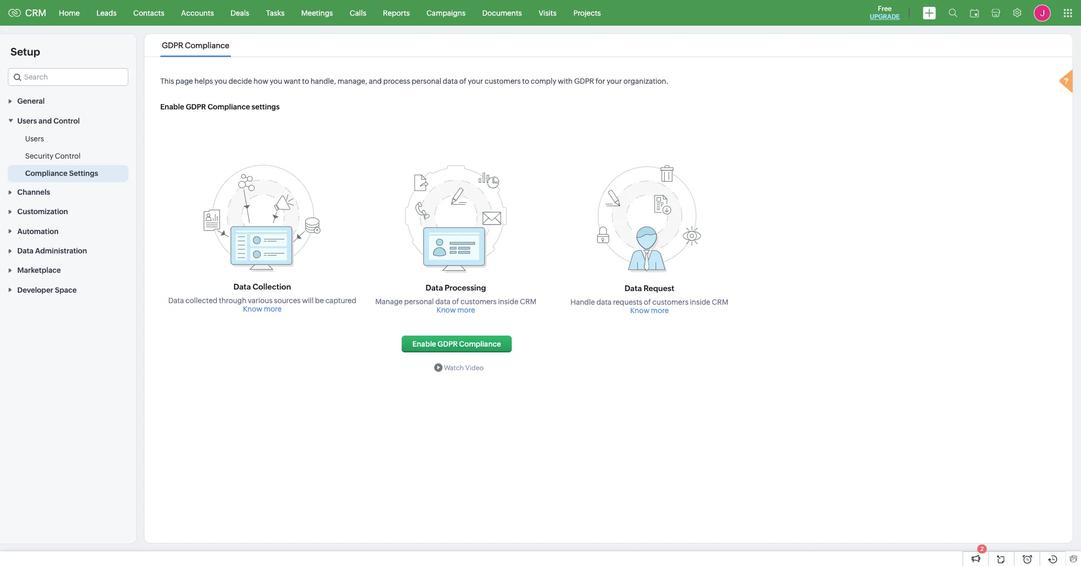 Task type: vqa. For each thing, say whether or not it's contained in the screenshot.
ALL VERSIONS
no



Task type: describe. For each thing, give the bounding box(es) containing it.
through
[[219, 297, 246, 305]]

compliance settings link
[[25, 168, 98, 178]]

request
[[644, 284, 675, 293]]

how
[[254, 77, 268, 85]]

users for users and control
[[17, 117, 37, 125]]

1 horizontal spatial and
[[369, 77, 382, 85]]

process
[[383, 77, 410, 85]]

deals
[[231, 9, 249, 17]]

control inside dropdown button
[[53, 117, 80, 125]]

create menu image
[[923, 7, 936, 19]]

sources
[[274, 297, 301, 305]]

manage,
[[338, 77, 367, 85]]

processing
[[445, 283, 486, 292]]

decide
[[229, 77, 252, 85]]

manage
[[375, 298, 403, 306]]

marketplace button
[[0, 260, 136, 280]]

crm link
[[8, 7, 46, 18]]

gdpr compliance link
[[160, 41, 231, 50]]

customers left comply
[[485, 77, 521, 85]]

gdpr up this
[[162, 41, 183, 50]]

administration
[[35, 247, 87, 255]]

search image
[[949, 8, 958, 17]]

customers for data processing
[[461, 298, 497, 306]]

inside for processing
[[498, 298, 519, 306]]

security control
[[25, 152, 81, 160]]

accounts link
[[173, 0, 222, 25]]

helps
[[195, 77, 213, 85]]

with
[[558, 77, 573, 85]]

setup
[[10, 46, 40, 58]]

enable for enable gdpr compliance settings
[[160, 103, 184, 111]]

watch video
[[444, 364, 484, 372]]

visits link
[[530, 0, 565, 25]]

1 your from the left
[[468, 77, 483, 85]]

will
[[302, 297, 314, 305]]

1 horizontal spatial of
[[459, 77, 467, 85]]

channels
[[17, 188, 50, 196]]

campaigns
[[427, 9, 466, 17]]

know inside data collection data collected through various sources will be captured know more
[[243, 305, 262, 313]]

visits
[[539, 9, 557, 17]]

automation
[[17, 227, 59, 236]]

enable gdpr compliance button
[[402, 336, 512, 353]]

crm for data request
[[712, 298, 729, 306]]

developer
[[17, 286, 53, 294]]

users link
[[25, 133, 44, 144]]

deals link
[[222, 0, 258, 25]]

leads link
[[88, 0, 125, 25]]

tasks link
[[258, 0, 293, 25]]

settings
[[69, 169, 98, 177]]

home
[[59, 9, 80, 17]]

for
[[596, 77, 605, 85]]

free
[[878, 5, 892, 13]]

security control link
[[25, 151, 81, 161]]

free upgrade
[[870, 5, 900, 20]]

data left collected
[[168, 297, 184, 305]]

general button
[[0, 91, 136, 111]]

customization button
[[0, 202, 136, 221]]

enable gdpr compliance
[[413, 340, 501, 348]]

of for data processing
[[452, 298, 459, 306]]

documents
[[482, 9, 522, 17]]

security
[[25, 152, 53, 160]]

channels button
[[0, 182, 136, 202]]

leads
[[96, 9, 117, 17]]

captured
[[325, 297, 356, 305]]

organization.
[[624, 77, 669, 85]]

meetings link
[[293, 0, 341, 25]]

data request handle data requests of customers inside crm know more
[[571, 284, 729, 315]]

projects link
[[565, 0, 609, 25]]

developer space
[[17, 286, 77, 294]]

settings
[[252, 103, 280, 111]]

be
[[315, 297, 324, 305]]

compliance down decide
[[208, 103, 250, 111]]

this
[[160, 77, 174, 85]]

2
[[981, 546, 984, 552]]

know for data request
[[630, 306, 650, 315]]

compliance inside button
[[459, 340, 501, 348]]

compliance inside users and control region
[[25, 169, 68, 177]]

more for data request
[[651, 306, 669, 315]]

requests
[[613, 298, 643, 306]]

collected
[[185, 297, 218, 305]]

of for data request
[[644, 298, 651, 306]]

users and control region
[[0, 130, 136, 182]]

2 to from the left
[[522, 77, 529, 85]]



Task type: locate. For each thing, give the bounding box(es) containing it.
users and control button
[[0, 111, 136, 130]]

data
[[443, 77, 458, 85], [435, 298, 451, 306], [597, 298, 612, 306]]

and up users link
[[39, 117, 52, 125]]

1 horizontal spatial your
[[607, 77, 622, 85]]

video
[[465, 364, 484, 372]]

0 horizontal spatial of
[[452, 298, 459, 306]]

enable inside button
[[413, 340, 436, 348]]

meetings
[[301, 9, 333, 17]]

users up users link
[[17, 117, 37, 125]]

projects
[[574, 9, 601, 17]]

comply
[[531, 77, 557, 85]]

your
[[468, 77, 483, 85], [607, 77, 622, 85]]

more for data processing
[[457, 306, 475, 314]]

data left processing
[[426, 283, 443, 292]]

calls
[[350, 9, 366, 17]]

upgrade
[[870, 13, 900, 20]]

1 vertical spatial users
[[25, 134, 44, 143]]

0 vertical spatial users
[[17, 117, 37, 125]]

more down collection
[[264, 305, 282, 313]]

0 vertical spatial enable
[[160, 103, 184, 111]]

tasks
[[266, 9, 285, 17]]

watch
[[444, 364, 464, 372]]

0 vertical spatial and
[[369, 77, 382, 85]]

crm
[[25, 7, 46, 18], [520, 298, 537, 306], [712, 298, 729, 306]]

know down collection
[[243, 305, 262, 313]]

compliance up video
[[459, 340, 501, 348]]

reports
[[383, 9, 410, 17]]

customers for data request
[[653, 298, 689, 306]]

you right "helps"
[[215, 77, 227, 85]]

1 vertical spatial enable
[[413, 340, 436, 348]]

crm for data processing
[[520, 298, 537, 306]]

data up the through
[[234, 282, 251, 291]]

know for data processing
[[437, 306, 456, 314]]

calls link
[[341, 0, 375, 25]]

compliance
[[185, 41, 229, 50], [208, 103, 250, 111], [25, 169, 68, 177], [459, 340, 501, 348]]

and
[[369, 77, 382, 85], [39, 117, 52, 125]]

page
[[176, 77, 193, 85]]

data inside data processing manage personal data of customers inside crm know more
[[426, 283, 443, 292]]

users inside users and control region
[[25, 134, 44, 143]]

inside inside data processing manage personal data of customers inside crm know more
[[498, 298, 519, 306]]

customers inside data request handle data requests of customers inside crm know more
[[653, 298, 689, 306]]

compliance down accounts
[[185, 41, 229, 50]]

this page helps you decide how you want to handle, manage, and process personal data of your customers to comply with gdpr for your organization.
[[160, 77, 669, 85]]

customers down request
[[653, 298, 689, 306]]

2 horizontal spatial crm
[[712, 298, 729, 306]]

data for processing
[[426, 283, 443, 292]]

marketplace
[[17, 266, 61, 275]]

0 horizontal spatial inside
[[498, 298, 519, 306]]

2 you from the left
[[270, 77, 282, 85]]

1 you from the left
[[215, 77, 227, 85]]

crm inside data processing manage personal data of customers inside crm know more
[[520, 298, 537, 306]]

control inside region
[[55, 152, 81, 160]]

data for collection
[[234, 282, 251, 291]]

data inside 'dropdown button'
[[17, 247, 33, 255]]

know down processing
[[437, 306, 456, 314]]

of inside data processing manage personal data of customers inside crm know more
[[452, 298, 459, 306]]

personal right 'manage'
[[404, 298, 434, 306]]

data inside data request handle data requests of customers inside crm know more
[[625, 284, 642, 293]]

you right how
[[270, 77, 282, 85]]

home link
[[51, 0, 88, 25]]

customization
[[17, 208, 68, 216]]

control up compliance settings link
[[55, 152, 81, 160]]

contacts link
[[125, 0, 173, 25]]

handle,
[[311, 77, 336, 85]]

help image
[[1057, 68, 1078, 97]]

search element
[[943, 0, 964, 26]]

accounts
[[181, 9, 214, 17]]

of inside data request handle data requests of customers inside crm know more
[[644, 298, 651, 306]]

1 horizontal spatial crm
[[520, 298, 537, 306]]

1 vertical spatial personal
[[404, 298, 434, 306]]

reports link
[[375, 0, 418, 25]]

0 horizontal spatial to
[[302, 77, 309, 85]]

data down automation
[[17, 247, 33, 255]]

gdpr inside button
[[438, 340, 458, 348]]

data collection data collected through various sources will be captured know more
[[168, 282, 356, 313]]

data administration button
[[0, 241, 136, 260]]

campaigns link
[[418, 0, 474, 25]]

customers inside data processing manage personal data of customers inside crm know more
[[461, 298, 497, 306]]

Search text field
[[8, 69, 128, 85]]

0 horizontal spatial more
[[264, 305, 282, 313]]

1 horizontal spatial enable
[[413, 340, 436, 348]]

more inside data processing manage personal data of customers inside crm know more
[[457, 306, 475, 314]]

inside for request
[[690, 298, 711, 306]]

know inside data processing manage personal data of customers inside crm know more
[[437, 306, 456, 314]]

data administration
[[17, 247, 87, 255]]

gdpr up watch
[[438, 340, 458, 348]]

to
[[302, 77, 309, 85], [522, 77, 529, 85]]

data for request
[[625, 284, 642, 293]]

more down processing
[[457, 306, 475, 314]]

users and control
[[17, 117, 80, 125]]

crm inside data request handle data requests of customers inside crm know more
[[712, 298, 729, 306]]

data for administration
[[17, 247, 33, 255]]

more inside data collection data collected through various sources will be captured know more
[[264, 305, 282, 313]]

customers down processing
[[461, 298, 497, 306]]

0 horizontal spatial crm
[[25, 7, 46, 18]]

gdpr compliance
[[162, 41, 229, 50]]

profile element
[[1028, 0, 1057, 25]]

want
[[284, 77, 301, 85]]

personal
[[412, 77, 441, 85], [404, 298, 434, 306]]

data up requests
[[625, 284, 642, 293]]

profile image
[[1034, 4, 1051, 21]]

to left comply
[[522, 77, 529, 85]]

data inside data processing manage personal data of customers inside crm know more
[[435, 298, 451, 306]]

0 horizontal spatial enable
[[160, 103, 184, 111]]

users up security at the top
[[25, 134, 44, 143]]

2 horizontal spatial more
[[651, 306, 669, 315]]

gdpr left the for
[[574, 77, 594, 85]]

general
[[17, 97, 45, 105]]

various
[[248, 297, 273, 305]]

know down request
[[630, 306, 650, 315]]

calendar image
[[970, 9, 979, 17]]

1 vertical spatial and
[[39, 117, 52, 125]]

users
[[17, 117, 37, 125], [25, 134, 44, 143]]

1 horizontal spatial know
[[437, 306, 456, 314]]

of
[[459, 77, 467, 85], [452, 298, 459, 306], [644, 298, 651, 306]]

0 horizontal spatial and
[[39, 117, 52, 125]]

automation button
[[0, 221, 136, 241]]

inside
[[498, 298, 519, 306], [690, 298, 711, 306]]

data
[[17, 247, 33, 255], [234, 282, 251, 291], [426, 283, 443, 292], [625, 284, 642, 293], [168, 297, 184, 305]]

1 vertical spatial control
[[55, 152, 81, 160]]

personal right process
[[412, 77, 441, 85]]

1 to from the left
[[302, 77, 309, 85]]

inside inside data request handle data requests of customers inside crm know more
[[690, 298, 711, 306]]

control down general 'dropdown button' at the top of the page
[[53, 117, 80, 125]]

more inside data request handle data requests of customers inside crm know more
[[651, 306, 669, 315]]

1 horizontal spatial to
[[522, 77, 529, 85]]

enable gdpr compliance settings
[[160, 103, 280, 111]]

gdpr
[[162, 41, 183, 50], [574, 77, 594, 85], [186, 103, 206, 111], [438, 340, 458, 348]]

None field
[[8, 68, 128, 86]]

space
[[55, 286, 77, 294]]

1 horizontal spatial more
[[457, 306, 475, 314]]

users inside users and control dropdown button
[[17, 117, 37, 125]]

2 horizontal spatial know
[[630, 306, 650, 315]]

data inside data request handle data requests of customers inside crm know more
[[597, 298, 612, 306]]

2 your from the left
[[607, 77, 622, 85]]

more down request
[[651, 306, 669, 315]]

users for users
[[25, 134, 44, 143]]

compliance settings
[[25, 169, 98, 177]]

personal inside data processing manage personal data of customers inside crm know more
[[404, 298, 434, 306]]

know
[[243, 305, 262, 313], [437, 306, 456, 314], [630, 306, 650, 315]]

1 horizontal spatial inside
[[690, 298, 711, 306]]

0 vertical spatial control
[[53, 117, 80, 125]]

2 horizontal spatial of
[[644, 298, 651, 306]]

collection
[[253, 282, 291, 291]]

contacts
[[133, 9, 164, 17]]

to right want
[[302, 77, 309, 85]]

compliance down security control link
[[25, 169, 68, 177]]

0 horizontal spatial your
[[468, 77, 483, 85]]

0 vertical spatial personal
[[412, 77, 441, 85]]

developer space button
[[0, 280, 136, 300]]

0 horizontal spatial you
[[215, 77, 227, 85]]

data processing manage personal data of customers inside crm know more
[[375, 283, 537, 314]]

and left process
[[369, 77, 382, 85]]

documents link
[[474, 0, 530, 25]]

handle
[[571, 298, 595, 306]]

know inside data request handle data requests of customers inside crm know more
[[630, 306, 650, 315]]

create menu element
[[917, 0, 943, 25]]

1 horizontal spatial you
[[270, 77, 282, 85]]

0 horizontal spatial know
[[243, 305, 262, 313]]

gdpr down "helps"
[[186, 103, 206, 111]]

enable for enable gdpr compliance
[[413, 340, 436, 348]]

and inside users and control dropdown button
[[39, 117, 52, 125]]



